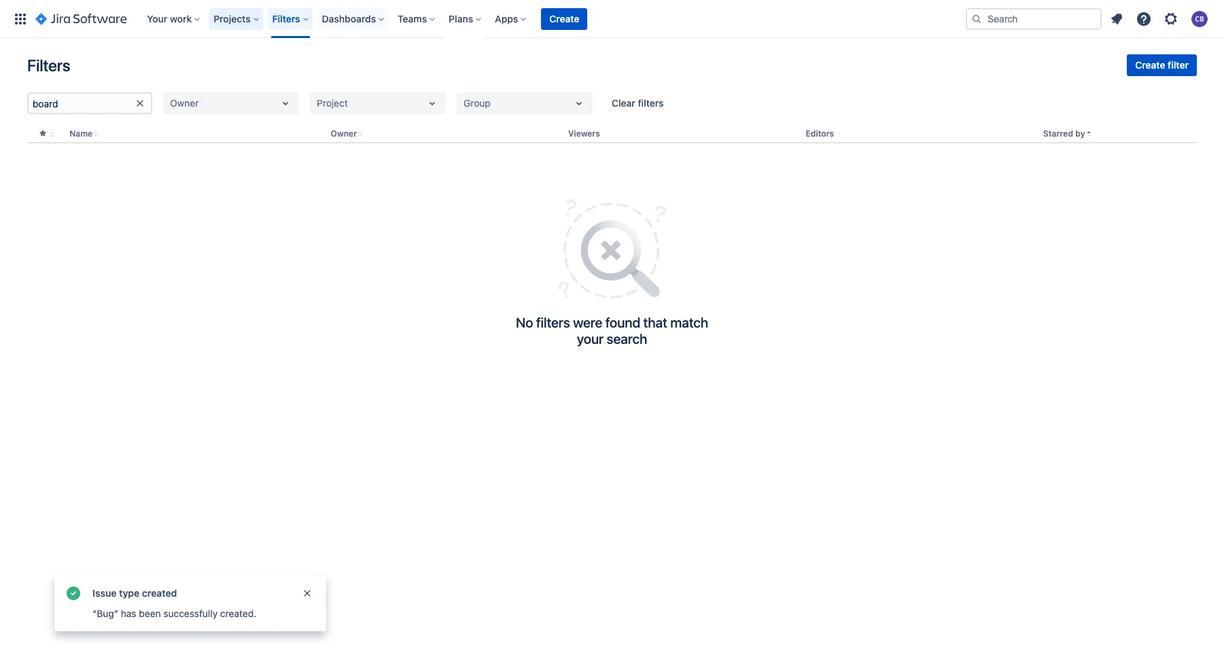 Task type: locate. For each thing, give the bounding box(es) containing it.
create filter link
[[1128, 54, 1197, 76]]

owner right clear icon on the top of the page
[[170, 97, 199, 109]]

None text field
[[29, 94, 135, 113], [317, 97, 319, 110], [29, 94, 135, 113], [317, 97, 319, 110]]

0 horizontal spatial filters
[[536, 315, 570, 331]]

filter
[[1168, 59, 1189, 71]]

banner
[[0, 0, 1225, 38]]

open image left project
[[277, 95, 294, 112]]

appswitcher icon image
[[12, 11, 29, 27]]

search image
[[972, 13, 982, 24]]

create left filter
[[1136, 59, 1166, 71]]

created.
[[220, 608, 256, 619]]

filters inside button
[[638, 97, 664, 109]]

1 vertical spatial create
[[1136, 59, 1166, 71]]

filters inside no filters were found that match your search
[[536, 315, 570, 331]]

0 horizontal spatial open image
[[277, 95, 294, 112]]

plans
[[449, 13, 473, 24]]

open image
[[571, 95, 587, 112]]

open image left group
[[424, 95, 441, 112]]

open image for project
[[424, 95, 441, 112]]

0 horizontal spatial owner
[[170, 97, 199, 109]]

your work
[[147, 13, 192, 24]]

0 vertical spatial create
[[550, 13, 580, 24]]

1 vertical spatial filters
[[27, 56, 70, 75]]

successfully
[[163, 608, 218, 619]]

1 horizontal spatial create
[[1136, 59, 1166, 71]]

plans button
[[445, 8, 487, 30]]

notifications image
[[1109, 11, 1125, 27]]

filters for clear
[[638, 97, 664, 109]]

open image for owner
[[277, 95, 294, 112]]

create button
[[541, 8, 588, 30]]

owner
[[170, 97, 199, 109], [331, 129, 357, 139]]

filters
[[638, 97, 664, 109], [536, 315, 570, 331]]

filters right projects popup button
[[272, 13, 300, 24]]

name button
[[69, 129, 93, 139]]

0 horizontal spatial filters
[[27, 56, 70, 75]]

create right apps dropdown button on the left top
[[550, 13, 580, 24]]

create inside button
[[550, 13, 580, 24]]

0 vertical spatial filters
[[638, 97, 664, 109]]

projects button
[[210, 8, 264, 30]]

your work button
[[143, 8, 205, 30]]

1 vertical spatial filters
[[536, 315, 570, 331]]

dismiss image
[[302, 588, 313, 599]]

"bug" has been successfully created.
[[92, 608, 256, 619]]

1 open image from the left
[[277, 95, 294, 112]]

0 horizontal spatial create
[[550, 13, 580, 24]]

1 vertical spatial owner
[[331, 129, 357, 139]]

1 horizontal spatial filters
[[272, 13, 300, 24]]

1 horizontal spatial open image
[[424, 95, 441, 112]]

1 horizontal spatial filters
[[638, 97, 664, 109]]

filters inside dropdown button
[[272, 13, 300, 24]]

by
[[1076, 129, 1086, 139]]

filters
[[272, 13, 300, 24], [27, 56, 70, 75]]

your
[[147, 13, 167, 24]]

filters right 'no'
[[536, 315, 570, 331]]

create
[[550, 13, 580, 24], [1136, 59, 1166, 71]]

been
[[139, 608, 161, 619]]

owner down project
[[331, 129, 357, 139]]

teams
[[398, 13, 427, 24]]

Search field
[[966, 8, 1102, 30]]

no
[[516, 315, 533, 331]]

type
[[119, 587, 140, 599]]

filters right 'clear'
[[638, 97, 664, 109]]

your
[[577, 331, 604, 347]]

2 open image from the left
[[424, 95, 441, 112]]

clear filters
[[612, 97, 664, 109]]

your profile and settings image
[[1192, 11, 1208, 27]]

filters down "appswitcher icon" at the left of page
[[27, 56, 70, 75]]

apps
[[495, 13, 518, 24]]

apps button
[[491, 8, 532, 30]]

None text field
[[170, 97, 173, 110], [464, 97, 466, 110], [170, 97, 173, 110], [464, 97, 466, 110]]

name
[[69, 129, 93, 139]]

jira software image
[[35, 11, 127, 27], [35, 11, 127, 27]]

0 vertical spatial filters
[[272, 13, 300, 24]]

open image
[[277, 95, 294, 112], [424, 95, 441, 112]]



Task type: describe. For each thing, give the bounding box(es) containing it.
filters button
[[268, 8, 314, 30]]

create for create
[[550, 13, 580, 24]]

work
[[170, 13, 192, 24]]

no filters were found that match your search
[[516, 315, 708, 347]]

that
[[644, 315, 667, 331]]

clear filters button
[[604, 92, 672, 114]]

were
[[573, 315, 603, 331]]

has
[[121, 608, 136, 619]]

filters for no
[[536, 315, 570, 331]]

"bug"
[[92, 608, 118, 619]]

found
[[606, 315, 640, 331]]

dashboards
[[322, 13, 376, 24]]

starred by button
[[1044, 129, 1086, 139]]

viewers
[[568, 129, 600, 139]]

create filter
[[1136, 59, 1189, 71]]

1 horizontal spatial owner
[[331, 129, 357, 139]]

issue
[[92, 587, 117, 599]]

group
[[464, 97, 491, 109]]

dashboards button
[[318, 8, 390, 30]]

teams button
[[394, 8, 441, 30]]

success image
[[65, 585, 82, 602]]

help image
[[1136, 11, 1152, 27]]

clear
[[612, 97, 636, 109]]

editors
[[806, 129, 834, 139]]

project
[[317, 97, 348, 109]]

owner button
[[331, 129, 357, 139]]

create for create filter
[[1136, 59, 1166, 71]]

created
[[142, 587, 177, 599]]

primary element
[[8, 0, 966, 38]]

match
[[671, 315, 708, 331]]

starred
[[1044, 129, 1074, 139]]

starred by
[[1044, 129, 1086, 139]]

settings image
[[1163, 11, 1180, 27]]

issue type created
[[92, 587, 177, 599]]

0 vertical spatial owner
[[170, 97, 199, 109]]

banner containing your work
[[0, 0, 1225, 38]]

search
[[607, 331, 647, 347]]

projects
[[214, 13, 251, 24]]

clear image
[[135, 98, 146, 109]]



Task type: vqa. For each thing, say whether or not it's contained in the screenshot.
The "Search"
yes



